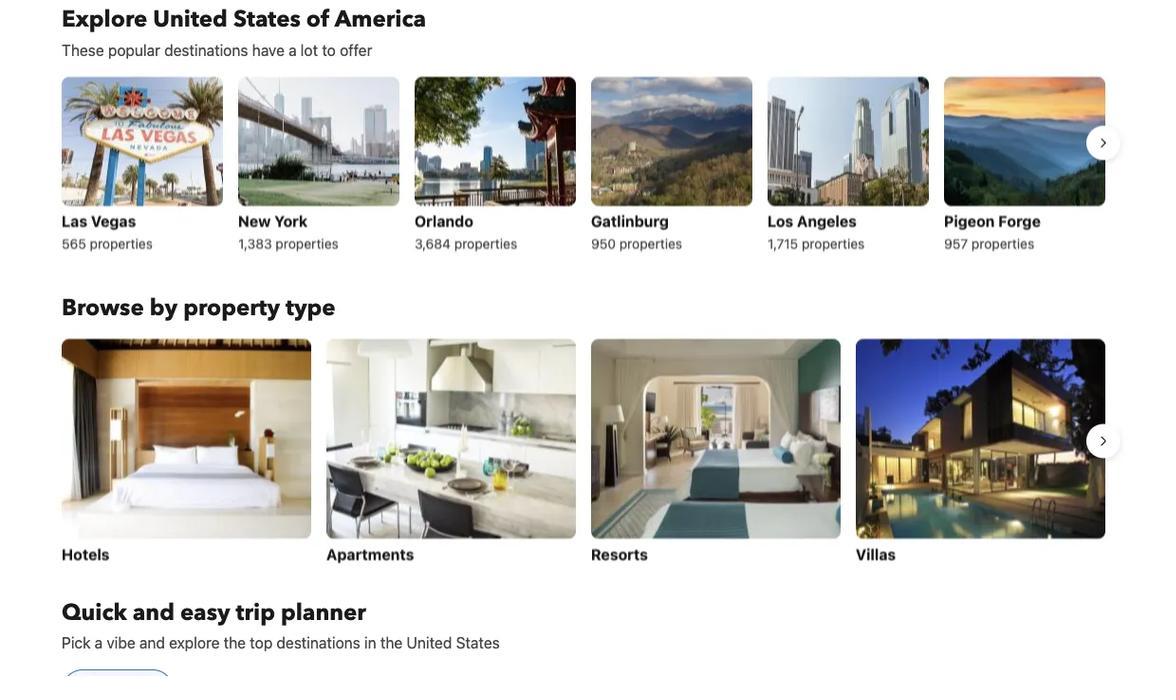 Task type: vqa. For each thing, say whether or not it's contained in the screenshot.
A to the left
yes



Task type: locate. For each thing, give the bounding box(es) containing it.
properties for pigeon forge
[[972, 236, 1035, 252]]

york
[[275, 212, 308, 230]]

trip
[[236, 597, 275, 629]]

orlando 3,684 properties
[[415, 212, 518, 252]]

apartments link
[[327, 339, 576, 567]]

1 vertical spatial a
[[95, 634, 103, 652]]

a inside the explore united states of america these popular destinations have a lot to offer
[[289, 41, 297, 59]]

1 horizontal spatial states
[[456, 634, 500, 652]]

destinations
[[164, 41, 248, 59], [277, 634, 361, 652]]

to
[[322, 41, 336, 59]]

region containing las vegas
[[47, 69, 1121, 263]]

1 horizontal spatial a
[[289, 41, 297, 59]]

1 horizontal spatial united
[[407, 634, 452, 652]]

new york 1,383 properties
[[238, 212, 339, 252]]

destinations down planner
[[277, 634, 361, 652]]

properties down vegas
[[90, 236, 153, 252]]

united right in
[[407, 634, 452, 652]]

3 properties from the left
[[455, 236, 518, 252]]

properties inside the pigeon forge 957 properties
[[972, 236, 1035, 252]]

1 vertical spatial destinations
[[277, 634, 361, 652]]

properties inside las vegas 565 properties
[[90, 236, 153, 252]]

0 vertical spatial region
[[47, 69, 1121, 263]]

states inside the explore united states of america these popular destinations have a lot to offer
[[234, 4, 301, 36]]

properties down york
[[276, 236, 339, 252]]

a
[[289, 41, 297, 59], [95, 634, 103, 652]]

the left top on the left bottom of the page
[[224, 634, 246, 652]]

6 properties from the left
[[972, 236, 1035, 252]]

have
[[252, 41, 285, 59]]

these
[[62, 41, 104, 59]]

1 horizontal spatial destinations
[[277, 634, 361, 652]]

2 the from the left
[[381, 634, 403, 652]]

hotels
[[62, 545, 110, 563]]

properties down forge
[[972, 236, 1035, 252]]

top
[[250, 634, 273, 652]]

properties down orlando
[[455, 236, 518, 252]]

quick
[[62, 597, 127, 629]]

resorts link
[[592, 339, 841, 567]]

1 vertical spatial and
[[140, 634, 165, 652]]

and up vibe
[[133, 597, 175, 629]]

properties inside los angeles 1,715 properties
[[802, 236, 865, 252]]

browse by property type
[[62, 293, 336, 324]]

hotels link
[[62, 339, 311, 567]]

5 properties from the left
[[802, 236, 865, 252]]

states
[[234, 4, 301, 36], [456, 634, 500, 652]]

4 properties from the left
[[620, 236, 683, 252]]

950
[[592, 236, 616, 252]]

1 vertical spatial states
[[456, 634, 500, 652]]

properties
[[90, 236, 153, 252], [276, 236, 339, 252], [455, 236, 518, 252], [620, 236, 683, 252], [802, 236, 865, 252], [972, 236, 1035, 252]]

a left lot
[[289, 41, 297, 59]]

vibe
[[107, 634, 136, 652]]

1 properties from the left
[[90, 236, 153, 252]]

1 vertical spatial united
[[407, 634, 452, 652]]

region containing hotels
[[47, 331, 1121, 575]]

lot
[[301, 41, 318, 59]]

properties for las vegas
[[90, 236, 153, 252]]

1 vertical spatial region
[[47, 331, 1121, 575]]

las vegas 565 properties
[[62, 212, 153, 252]]

0 horizontal spatial destinations
[[164, 41, 248, 59]]

3,684
[[415, 236, 451, 252]]

type
[[286, 293, 336, 324]]

0 vertical spatial destinations
[[164, 41, 248, 59]]

properties down angeles
[[802, 236, 865, 252]]

properties inside new york 1,383 properties
[[276, 236, 339, 252]]

united up popular
[[153, 4, 228, 36]]

and right vibe
[[140, 634, 165, 652]]

and
[[133, 597, 175, 629], [140, 634, 165, 652]]

gatlinburg 950 properties
[[592, 212, 683, 252]]

the right in
[[381, 634, 403, 652]]

1,715
[[768, 236, 799, 252]]

properties inside gatlinburg 950 properties
[[620, 236, 683, 252]]

0 vertical spatial a
[[289, 41, 297, 59]]

0 horizontal spatial a
[[95, 634, 103, 652]]

0 vertical spatial united
[[153, 4, 228, 36]]

popular
[[108, 41, 160, 59]]

properties down gatlinburg
[[620, 236, 683, 252]]

region
[[47, 69, 1121, 263], [47, 331, 1121, 575]]

1,383
[[238, 236, 272, 252]]

the
[[224, 634, 246, 652], [381, 634, 403, 652]]

1 horizontal spatial the
[[381, 634, 403, 652]]

quick and easy trip planner pick a vibe and explore the top destinations in the united states
[[62, 597, 500, 652]]

united inside the explore united states of america these popular destinations have a lot to offer
[[153, 4, 228, 36]]

by
[[150, 293, 178, 324]]

0 horizontal spatial the
[[224, 634, 246, 652]]

united
[[153, 4, 228, 36], [407, 634, 452, 652]]

a left vibe
[[95, 634, 103, 652]]

0 vertical spatial and
[[133, 597, 175, 629]]

2 region from the top
[[47, 331, 1121, 575]]

easy
[[180, 597, 230, 629]]

0 horizontal spatial united
[[153, 4, 228, 36]]

0 horizontal spatial states
[[234, 4, 301, 36]]

0 vertical spatial states
[[234, 4, 301, 36]]

states inside quick and easy trip planner pick a vibe and explore the top destinations in the united states
[[456, 634, 500, 652]]

destinations left have on the left of the page
[[164, 41, 248, 59]]

2 properties from the left
[[276, 236, 339, 252]]

1 region from the top
[[47, 69, 1121, 263]]



Task type: describe. For each thing, give the bounding box(es) containing it.
villas
[[857, 545, 897, 563]]

los angeles 1,715 properties
[[768, 212, 865, 252]]

a inside quick and easy trip planner pick a vibe and explore the top destinations in the united states
[[95, 634, 103, 652]]

forge
[[999, 212, 1042, 230]]

in
[[365, 634, 377, 652]]

offer
[[340, 41, 373, 59]]

angeles
[[798, 212, 857, 230]]

vegas
[[91, 212, 136, 230]]

957
[[945, 236, 969, 252]]

explore united states of america these popular destinations have a lot to offer
[[62, 4, 426, 59]]

destinations inside quick and easy trip planner pick a vibe and explore the top destinations in the united states
[[277, 634, 361, 652]]

resorts
[[592, 545, 649, 563]]

america
[[335, 4, 426, 36]]

properties for new york
[[276, 236, 339, 252]]

565
[[62, 236, 86, 252]]

properties for los angeles
[[802, 236, 865, 252]]

las
[[62, 212, 87, 230]]

browse
[[62, 293, 144, 324]]

explore
[[169, 634, 220, 652]]

gatlinburg
[[592, 212, 669, 230]]

property
[[183, 293, 280, 324]]

properties inside the orlando 3,684 properties
[[455, 236, 518, 252]]

united inside quick and easy trip planner pick a vibe and explore the top destinations in the united states
[[407, 634, 452, 652]]

orlando
[[415, 212, 474, 230]]

of
[[307, 4, 330, 36]]

apartments
[[327, 545, 414, 563]]

explore
[[62, 4, 147, 36]]

pick
[[62, 634, 91, 652]]

pigeon forge 957 properties
[[945, 212, 1042, 252]]

new
[[238, 212, 271, 230]]

pigeon
[[945, 212, 996, 230]]

destinations inside the explore united states of america these popular destinations have a lot to offer
[[164, 41, 248, 59]]

1 the from the left
[[224, 634, 246, 652]]

planner
[[281, 597, 366, 629]]

los
[[768, 212, 794, 230]]

villas link
[[857, 339, 1106, 567]]



